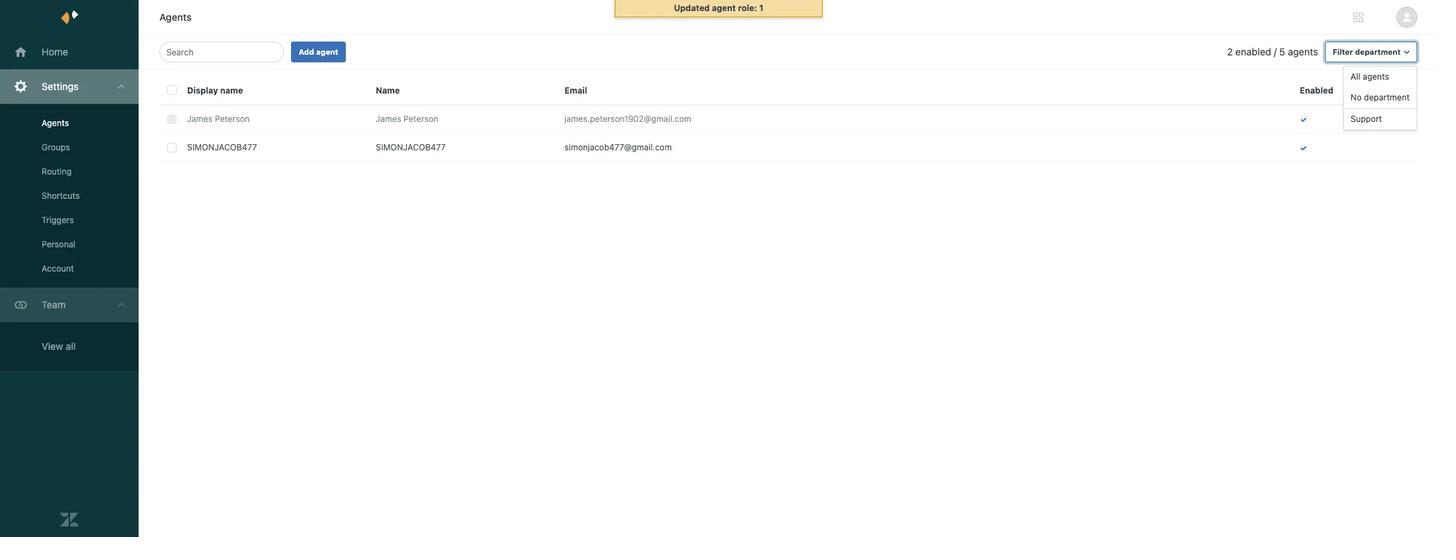 Task type: locate. For each thing, give the bounding box(es) containing it.
1 james from the left
[[187, 114, 213, 124]]

department up all agents
[[1355, 47, 1401, 56]]

2 james peterson from the left
[[376, 114, 438, 124]]

2 simonjacob477 from the left
[[376, 142, 446, 152]]

agents up the groups
[[42, 118, 69, 128]]

account
[[42, 263, 74, 274]]

view all
[[42, 340, 76, 352]]

1 horizontal spatial simonjacob477
[[376, 142, 446, 152]]

0 horizontal spatial james
[[187, 114, 213, 124]]

updated agent role: 1
[[674, 3, 764, 13]]

team
[[42, 299, 66, 311]]

5
[[1280, 46, 1285, 58]]

0 horizontal spatial simonjacob477
[[187, 142, 257, 152]]

1 james peterson from the left
[[187, 114, 250, 124]]

1 vertical spatial agents
[[42, 118, 69, 128]]

settings
[[42, 80, 79, 92]]

simonjacob477 down display name
[[187, 142, 257, 152]]

0 vertical spatial department
[[1355, 47, 1401, 56]]

agent
[[712, 3, 736, 13], [316, 47, 338, 56]]

1 vertical spatial agents
[[1363, 71, 1390, 82]]

add agent button
[[291, 42, 346, 62]]

0 horizontal spatial peterson
[[215, 114, 250, 124]]

agent left role:
[[712, 3, 736, 13]]

0 horizontal spatial agents
[[42, 118, 69, 128]]

james peterson
[[187, 114, 250, 124], [376, 114, 438, 124]]

james
[[187, 114, 213, 124], [376, 114, 401, 124]]

james down name
[[376, 114, 401, 124]]

0 horizontal spatial agent
[[316, 47, 338, 56]]

agent inside button
[[316, 47, 338, 56]]

1 vertical spatial department
[[1364, 92, 1410, 103]]

agent for updated
[[712, 3, 736, 13]]

1 horizontal spatial agent
[[712, 3, 736, 13]]

simonjacob477@gmail.com
[[565, 142, 672, 152]]

enabled
[[1300, 85, 1334, 96]]

groups
[[42, 142, 70, 152]]

filter department
[[1333, 47, 1401, 56]]

display
[[187, 85, 218, 96]]

department inside button
[[1355, 47, 1401, 56]]

0 vertical spatial agents
[[1288, 46, 1318, 58]]

no
[[1351, 92, 1362, 103]]

james down display
[[187, 114, 213, 124]]

support
[[1351, 114, 1382, 124]]

enabled
[[1236, 46, 1271, 58]]

all agents
[[1351, 71, 1390, 82]]

Search text field
[[166, 44, 273, 60]]

1 horizontal spatial agents
[[159, 11, 192, 23]]

simonjacob477 down name
[[376, 142, 446, 152]]

james peterson down name
[[376, 114, 438, 124]]

routing
[[42, 166, 72, 177]]

1 horizontal spatial peterson
[[404, 114, 438, 124]]

1 horizontal spatial james
[[376, 114, 401, 124]]

0 vertical spatial agent
[[712, 3, 736, 13]]

peterson
[[215, 114, 250, 124], [404, 114, 438, 124]]

department down all agents
[[1364, 92, 1410, 103]]

agents
[[1288, 46, 1318, 58], [1363, 71, 1390, 82]]

1 horizontal spatial james peterson
[[376, 114, 438, 124]]

simonjacob477
[[187, 142, 257, 152], [376, 142, 446, 152]]

view
[[42, 340, 63, 352]]

department for no department
[[1364, 92, 1410, 103]]

james peterson down display name
[[187, 114, 250, 124]]

agents right the all
[[1363, 71, 1390, 82]]

0 horizontal spatial agents
[[1288, 46, 1318, 58]]

triggers
[[42, 215, 74, 225]]

2 peterson from the left
[[404, 114, 438, 124]]

shortcuts
[[42, 191, 80, 201]]

agents right 5
[[1288, 46, 1318, 58]]

agents up search text box
[[159, 11, 192, 23]]

agent for add
[[316, 47, 338, 56]]

1 vertical spatial agent
[[316, 47, 338, 56]]

department
[[1355, 47, 1401, 56], [1364, 92, 1410, 103]]

name
[[376, 85, 400, 96]]

agents
[[159, 11, 192, 23], [42, 118, 69, 128]]

0 horizontal spatial james peterson
[[187, 114, 250, 124]]

2 enabled / 5 agents
[[1227, 46, 1318, 58]]

agent right the add
[[316, 47, 338, 56]]

all
[[1351, 71, 1361, 82]]



Task type: describe. For each thing, give the bounding box(es) containing it.
add
[[299, 47, 314, 56]]

1
[[759, 3, 764, 13]]

display name
[[187, 85, 243, 96]]

zendesk products image
[[1354, 12, 1363, 22]]

email
[[565, 85, 587, 96]]

department for filter department
[[1355, 47, 1401, 56]]

0 vertical spatial agents
[[159, 11, 192, 23]]

updated
[[674, 3, 710, 13]]

add agent
[[299, 47, 338, 56]]

1 peterson from the left
[[215, 114, 250, 124]]

1 simonjacob477 from the left
[[187, 142, 257, 152]]

2 james from the left
[[376, 114, 401, 124]]

name
[[220, 85, 243, 96]]

no department
[[1351, 92, 1410, 103]]

2
[[1227, 46, 1233, 58]]

personal
[[42, 239, 75, 250]]

filter
[[1333, 47, 1353, 56]]

1 horizontal spatial agents
[[1363, 71, 1390, 82]]

filter department button
[[1325, 42, 1418, 62]]

all
[[66, 340, 76, 352]]

home
[[42, 46, 68, 58]]

/
[[1274, 46, 1277, 58]]

james.peterson1902@gmail.com
[[565, 114, 692, 124]]

role:
[[738, 3, 757, 13]]



Task type: vqa. For each thing, say whether or not it's contained in the screenshot.
the Team
yes



